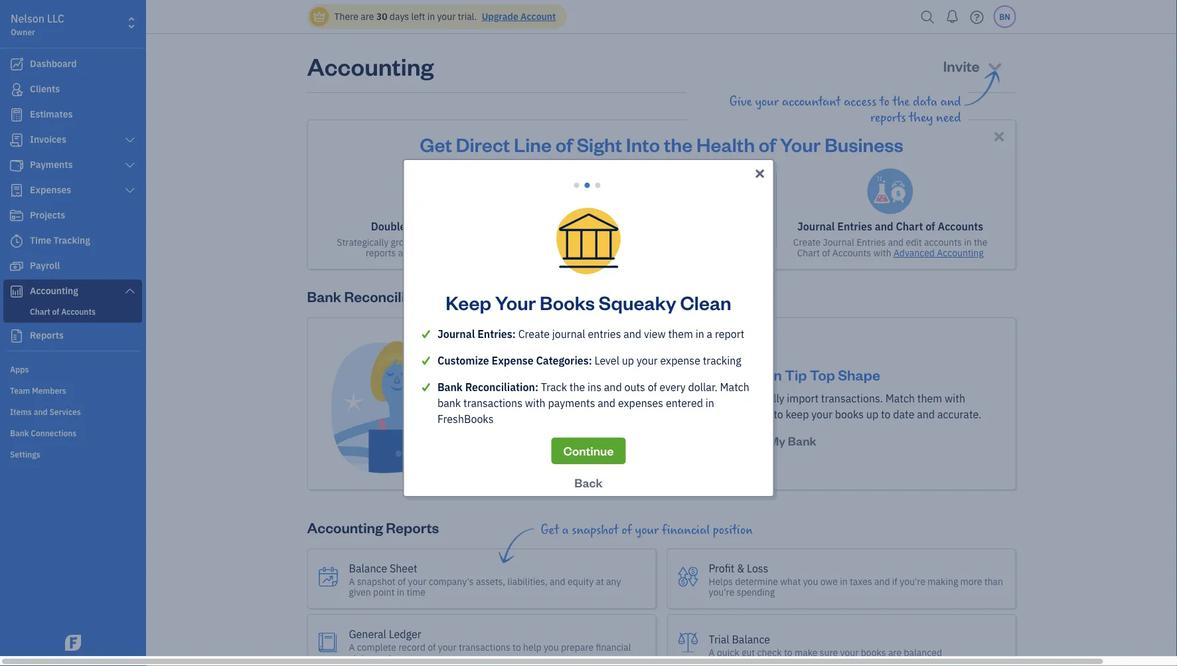 Task type: locate. For each thing, give the bounding box(es) containing it.
money image
[[9, 260, 25, 273]]

match down tracking
[[720, 380, 750, 394]]

sure
[[820, 646, 838, 658]]

1 horizontal spatial get
[[541, 523, 559, 537]]

2 horizontal spatial the
[[974, 236, 988, 248]]

2 horizontal spatial match
[[886, 391, 915, 405]]

company's
[[429, 575, 474, 587]]

0 horizontal spatial books
[[540, 290, 595, 314]]

0 vertical spatial accounts
[[938, 219, 984, 233]]

to inside "trial balance a quick gut check to make sure your books are balanced"
[[784, 646, 793, 658]]

to right account
[[708, 391, 717, 405]]

chevron large down image for invoice image
[[124, 135, 136, 145]]

and inside double-entry accounting strategically grow your business with valuable reports and insights.
[[398, 247, 414, 259]]

check image
[[420, 326, 438, 342], [420, 353, 438, 369]]

1 vertical spatial snapshot
[[357, 575, 396, 587]]

in right accounts
[[964, 236, 972, 248]]

bank inside button
[[788, 433, 817, 449]]

liabilities,
[[508, 575, 548, 587]]

1 horizontal spatial match
[[720, 380, 750, 394]]

your for keep your books squeaky clean
[[495, 290, 536, 314]]

1 horizontal spatial create
[[793, 236, 821, 248]]

0 vertical spatial journal
[[798, 219, 835, 233]]

0 horizontal spatial the
[[570, 380, 585, 394]]

keep up entries:
[[446, 290, 491, 314]]

general ledger a complete record of your transactions to help you prepare financial statements
[[349, 627, 631, 664]]

the up payments
[[570, 380, 585, 394]]

books up journal
[[540, 290, 595, 314]]

1 vertical spatial your
[[495, 290, 536, 314]]

keep your books squeaky clean dialog
[[0, 143, 1177, 513]]

your inside balance sheet a snapshot of your company's assets, liabilities, and equity at any given point in time
[[408, 575, 427, 587]]

1 vertical spatial books
[[835, 407, 864, 421]]

accounting reports
[[307, 518, 439, 537]]

ins
[[588, 380, 602, 394]]

reconciliation inside "bank reconciliation match bank transactions to keep your books squeaky clean."
[[641, 219, 711, 233]]

accounts up accounts
[[938, 219, 984, 233]]

business
[[825, 131, 904, 156]]

you
[[803, 575, 818, 587], [544, 641, 559, 653]]

get up liabilities,
[[541, 523, 559, 537]]

and left "equity"
[[550, 575, 566, 587]]

2 chevron large down image from the top
[[124, 160, 136, 171]]

0 horizontal spatial you
[[544, 641, 559, 653]]

transactions down the bank reconciliation:
[[464, 396, 523, 410]]

bank down check image
[[438, 396, 461, 410]]

0 horizontal spatial connect
[[576, 391, 615, 405]]

bank up squeaky
[[613, 219, 638, 233]]

up down transactions.
[[866, 407, 879, 421]]

1 horizontal spatial you
[[803, 575, 818, 587]]

with down journal entries and chart of accounts
[[874, 247, 892, 259]]

1 vertical spatial chart
[[797, 247, 820, 259]]

balance sheet a snapshot of your company's assets, liabilities, and equity at any given point in time
[[349, 561, 621, 598]]

books inside dialog
[[540, 290, 595, 314]]

bank for bank reconciliation:
[[438, 380, 463, 394]]

snapshot left time
[[357, 575, 396, 587]]

freshbooks down automatically on the bottom of the page
[[715, 407, 771, 421]]

books for squeaky
[[540, 290, 595, 314]]

to right clean.
[[674, 236, 683, 248]]

point
[[373, 586, 395, 598]]

bank down strategically
[[307, 287, 341, 305]]

1 vertical spatial connect
[[719, 433, 766, 449]]

0 vertical spatial books
[[728, 236, 753, 248]]

accounts
[[924, 236, 962, 248]]

connect my bank
[[719, 433, 817, 449]]

0 vertical spatial the
[[664, 131, 693, 156]]

report image
[[9, 329, 25, 343]]

transactions left help
[[459, 641, 510, 653]]

0 vertical spatial check image
[[420, 326, 438, 342]]

1 horizontal spatial up
[[866, 407, 879, 421]]

match inside 'track the ins and outs of every dollar. match bank transactions with payments and expenses entered in freshbooks'
[[720, 380, 750, 394]]

get a snapshot of your financial position
[[541, 523, 753, 537]]

categories:
[[536, 354, 592, 368]]

them inside keep your books squeaky clean dialog
[[668, 327, 693, 341]]

1 vertical spatial accounts
[[833, 247, 871, 259]]

chart inside create journal entries and edit accounts in the chart of accounts with
[[797, 247, 820, 259]]

a left quick
[[709, 646, 715, 658]]

trial
[[709, 632, 730, 646]]

you right help
[[544, 641, 559, 653]]

shape
[[838, 365, 880, 384]]

0 vertical spatial you
[[803, 575, 818, 587]]

1 vertical spatial up
[[866, 407, 879, 421]]

search image
[[917, 7, 939, 27]]

0 horizontal spatial financial
[[596, 641, 631, 653]]

edit
[[906, 236, 922, 248]]

bank left entered
[[641, 391, 665, 405]]

business
[[434, 236, 471, 248]]

timer image
[[9, 234, 25, 248]]

your inside double-entry accounting strategically grow your business with valuable reports and insights.
[[414, 236, 432, 248]]

and
[[875, 219, 894, 233], [888, 236, 904, 248], [398, 247, 414, 259], [624, 327, 642, 341], [604, 380, 622, 394], [598, 396, 616, 410], [597, 407, 615, 421], [917, 407, 935, 421], [550, 575, 566, 587], [875, 575, 890, 587]]

expenses inside 'track the ins and outs of every dollar. match bank transactions with payments and expenses entered in freshbooks'
[[618, 396, 663, 410]]

help
[[523, 641, 542, 653]]

upgrade account link
[[479, 10, 556, 23]]

tracked
[[665, 407, 701, 421]]

your up entries:
[[495, 290, 536, 314]]

quick
[[717, 646, 740, 658]]

in right owe
[[840, 575, 848, 587]]

prepare
[[561, 641, 594, 653]]

your inside dialog
[[637, 354, 658, 368]]

1 check image from the top
[[420, 326, 438, 342]]

and right the reports
[[398, 247, 414, 259]]

balanced
[[904, 646, 942, 658]]

financial right prepare on the bottom
[[596, 641, 631, 653]]

1 vertical spatial them
[[918, 391, 942, 405]]

a left complete
[[349, 641, 355, 653]]

1 vertical spatial keep
[[786, 407, 809, 421]]

in left tip
[[770, 365, 782, 384]]

4 chevron large down image from the top
[[124, 286, 136, 296]]

0 vertical spatial create
[[793, 236, 821, 248]]

financial left "position"
[[662, 523, 710, 537]]

in inside 'track the ins and outs of every dollar. match bank transactions with payments and expenses entered in freshbooks'
[[706, 396, 714, 410]]

payment image
[[9, 159, 25, 172]]

1 vertical spatial transactions
[[464, 396, 523, 410]]

check image up customize
[[420, 326, 438, 342]]

bank inside keep your books squeaky clean dialog
[[438, 380, 463, 394]]

of inside create journal entries and edit accounts in the chart of accounts with
[[822, 247, 830, 259]]

make
[[795, 646, 818, 658]]

connect left my in the bottom of the page
[[719, 433, 766, 449]]

up right level
[[622, 354, 634, 368]]

entered
[[666, 396, 703, 410]]

if
[[892, 575, 898, 587]]

a down back button
[[562, 523, 569, 537]]

transactions inside 'track the ins and outs of every dollar. match bank transactions with payments and expenses entered in freshbooks'
[[464, 396, 523, 410]]

1 horizontal spatial reconciliation
[[641, 219, 711, 233]]

keep right clean.
[[685, 236, 705, 248]]

tip
[[785, 365, 807, 384]]

0 horizontal spatial your
[[495, 290, 536, 314]]

0 horizontal spatial keep
[[685, 236, 705, 248]]

project image
[[9, 209, 25, 222]]

match left squeaky
[[570, 236, 596, 248]]

1 vertical spatial balance
[[732, 632, 770, 646]]

you're down profit
[[709, 586, 735, 598]]

top
[[810, 365, 835, 384]]

1 vertical spatial check image
[[420, 353, 438, 369]]

match inside connect your bank account to automatically import transactions. match them with income and expenses tracked in freshbooks to keep your books up to date and accurate.
[[886, 391, 915, 405]]

and inside profit & loss helps determine what you owe in taxes and if you're making more than you're spending
[[875, 575, 890, 587]]

0 horizontal spatial snapshot
[[357, 575, 396, 587]]

2 vertical spatial journal
[[438, 327, 475, 341]]

a inside balance sheet a snapshot of your company's assets, liabilities, and equity at any given point in time
[[349, 575, 355, 587]]

with up accurate.
[[945, 391, 966, 405]]

you're
[[900, 575, 926, 587], [709, 586, 735, 598]]

and left the view
[[624, 327, 642, 341]]

books up automatically on the bottom of the page
[[726, 365, 767, 384]]

freshbooks inside 'track the ins and outs of every dollar. match bank transactions with payments and expenses entered in freshbooks'
[[438, 412, 494, 426]]

a
[[707, 327, 713, 341], [562, 523, 569, 537]]

transactions down 'bank reconciliation' image at the right
[[621, 236, 672, 248]]

in down dollar.
[[706, 396, 714, 410]]

account
[[667, 391, 705, 405]]

date
[[893, 407, 915, 421]]

0 horizontal spatial up
[[622, 354, 634, 368]]

keep
[[446, 290, 491, 314], [655, 365, 690, 384]]

get direct line of sight into the health of your business
[[420, 131, 904, 156]]

keep down 'import'
[[786, 407, 809, 421]]

freshbooks down the bank reconciliation:
[[438, 412, 494, 426]]

get left direct
[[420, 131, 452, 156]]

1 horizontal spatial are
[[888, 646, 902, 658]]

a inside "trial balance a quick gut check to make sure your books are balanced"
[[709, 646, 715, 658]]

journal inside keep your books squeaky clean dialog
[[438, 327, 475, 341]]

with
[[473, 236, 491, 248], [874, 247, 892, 259], [945, 391, 966, 405], [525, 396, 546, 410]]

and left if
[[875, 575, 890, 587]]

connect my bank button
[[707, 428, 829, 454]]

0 vertical spatial balance
[[349, 561, 387, 575]]

keep inside dialog
[[446, 290, 491, 314]]

expense
[[660, 354, 701, 368]]

bank down customize
[[438, 380, 463, 394]]

llc
[[47, 12, 64, 26]]

1 horizontal spatial freshbooks
[[715, 407, 771, 421]]

keep your books squeaky clean
[[446, 290, 732, 314]]

1 vertical spatial the
[[974, 236, 988, 248]]

in left time
[[397, 586, 405, 598]]

1 vertical spatial books
[[726, 365, 767, 384]]

you left owe
[[803, 575, 818, 587]]

0 horizontal spatial create
[[518, 327, 550, 341]]

journal for journal entries: create journal entries and view them in a report
[[438, 327, 475, 341]]

them right the view
[[668, 327, 693, 341]]

0 vertical spatial transactions
[[621, 236, 672, 248]]

them inside connect your bank account to automatically import transactions. match them with income and expenses tracked in freshbooks to keep your books up to date and accurate.
[[918, 391, 942, 405]]

close image
[[753, 165, 767, 181]]

are left 30 on the top of page
[[361, 10, 374, 23]]

snapshot
[[572, 523, 619, 537], [357, 575, 396, 587]]

1 horizontal spatial books
[[726, 365, 767, 384]]

a inside general ledger a complete record of your transactions to help you prepare financial statements
[[349, 641, 355, 653]]

keep up account
[[655, 365, 690, 384]]

2 vertical spatial transactions
[[459, 641, 510, 653]]

with inside connect your bank account to automatically import transactions. match them with income and expenses tracked in freshbooks to keep your books up to date and accurate.
[[945, 391, 966, 405]]

connect inside button
[[719, 433, 766, 449]]

bank inside "bank reconciliation match bank transactions to keep your books squeaky clean."
[[613, 219, 638, 233]]

entries
[[588, 327, 621, 341]]

my
[[769, 433, 786, 449]]

0 vertical spatial a
[[707, 327, 713, 341]]

in left report at right
[[696, 327, 704, 341]]

1 horizontal spatial connect
[[719, 433, 766, 449]]

continue button
[[552, 438, 626, 464]]

bank for bank reconciliation match bank transactions to keep your books squeaky clean.
[[613, 219, 638, 233]]

1 vertical spatial create
[[518, 327, 550, 341]]

snapshot down back button
[[572, 523, 619, 537]]

0 vertical spatial reconciliation
[[641, 219, 711, 233]]

reconciliation down the reports
[[344, 287, 438, 305]]

2 vertical spatial books
[[861, 646, 886, 658]]

2 vertical spatial your
[[693, 365, 723, 384]]

a left report at right
[[707, 327, 713, 341]]

0 vertical spatial them
[[668, 327, 693, 341]]

books
[[728, 236, 753, 248], [835, 407, 864, 421], [861, 646, 886, 658]]

1 vertical spatial get
[[541, 523, 559, 537]]

bank right my in the bottom of the page
[[788, 433, 817, 449]]

connect inside connect your bank account to automatically import transactions. match them with income and expenses tracked in freshbooks to keep your books up to date and accurate.
[[576, 391, 615, 405]]

accounting
[[307, 50, 434, 81], [439, 219, 495, 233], [937, 247, 984, 259], [307, 518, 383, 537]]

match up date
[[886, 391, 915, 405]]

your left business
[[780, 131, 821, 156]]

bank inside 'track the ins and outs of every dollar. match bank transactions with payments and expenses entered in freshbooks'
[[438, 396, 461, 410]]

of
[[556, 131, 573, 156], [759, 131, 776, 156], [926, 219, 935, 233], [822, 247, 830, 259], [648, 380, 657, 394], [622, 523, 632, 537], [398, 575, 406, 587], [428, 641, 436, 653]]

1 vertical spatial financial
[[596, 641, 631, 653]]

2 horizontal spatial bank
[[641, 391, 665, 405]]

0 vertical spatial snapshot
[[572, 523, 619, 537]]

0 horizontal spatial accounts
[[833, 247, 871, 259]]

0 vertical spatial your
[[780, 131, 821, 156]]

chevron large down image for payment icon
[[124, 160, 136, 171]]

freshbooks image
[[62, 635, 84, 651]]

back button
[[563, 469, 615, 496]]

0 horizontal spatial keep
[[446, 290, 491, 314]]

a inside dialog
[[707, 327, 713, 341]]

0 horizontal spatial them
[[668, 327, 693, 341]]

transactions
[[621, 236, 672, 248], [464, 396, 523, 410], [459, 641, 510, 653]]

1 horizontal spatial keep
[[786, 407, 809, 421]]

bank left clean.
[[598, 236, 618, 248]]

them up accurate.
[[918, 391, 942, 405]]

0 horizontal spatial get
[[420, 131, 452, 156]]

1 vertical spatial are
[[888, 646, 902, 658]]

to left make
[[784, 646, 793, 658]]

general
[[349, 627, 386, 641]]

you inside general ledger a complete record of your transactions to help you prepare financial statements
[[544, 641, 559, 653]]

0 vertical spatial entries
[[838, 219, 872, 233]]

you inside profit & loss helps determine what you owe in taxes and if you're making more than you're spending
[[803, 575, 818, 587]]

to left date
[[881, 407, 891, 421]]

items and services image
[[10, 406, 142, 416]]

2 check image from the top
[[420, 353, 438, 369]]

up inside connect your bank account to automatically import transactions. match them with income and expenses tracked in freshbooks to keep your books up to date and accurate.
[[866, 407, 879, 421]]

to up my in the bottom of the page
[[774, 407, 783, 421]]

1 horizontal spatial them
[[918, 391, 942, 405]]

the right accounts
[[974, 236, 988, 248]]

keep inside connect your bank account to automatically import transactions. match them with income and expenses tracked in freshbooks to keep your books up to date and accurate.
[[786, 407, 809, 421]]

0 horizontal spatial reconciliation
[[344, 287, 438, 305]]

1 vertical spatial reconciliation
[[344, 287, 438, 305]]

1 vertical spatial a
[[562, 523, 569, 537]]

in
[[427, 10, 435, 23], [964, 236, 972, 248], [696, 327, 704, 341], [770, 365, 782, 384], [706, 396, 714, 410], [704, 407, 713, 421], [840, 575, 848, 587], [397, 586, 405, 598]]

balance up given
[[349, 561, 387, 575]]

to left help
[[513, 641, 521, 653]]

0 vertical spatial up
[[622, 354, 634, 368]]

record
[[399, 641, 426, 653]]

trial balance a quick gut check to make sure your books are balanced
[[709, 632, 942, 658]]

with inside double-entry accounting strategically grow your business with valuable reports and insights.
[[473, 236, 491, 248]]

1 vertical spatial journal
[[823, 236, 855, 248]]

0 horizontal spatial bank
[[438, 396, 461, 410]]

0 vertical spatial keep
[[446, 290, 491, 314]]

with left valuable
[[473, 236, 491, 248]]

in right tracked
[[704, 407, 713, 421]]

with down "track"
[[525, 396, 546, 410]]

3 chevron large down image from the top
[[124, 185, 136, 196]]

and down journal entries and chart of accounts
[[888, 236, 904, 248]]

0 horizontal spatial balance
[[349, 561, 387, 575]]

1 horizontal spatial bank
[[598, 236, 618, 248]]

0 vertical spatial connect
[[576, 391, 615, 405]]

accounts down journal entries and chart of accounts
[[833, 247, 871, 259]]

are left balanced
[[888, 646, 902, 658]]

0 vertical spatial get
[[420, 131, 452, 156]]

1 vertical spatial keep
[[655, 365, 690, 384]]

journal for journal entries and chart of accounts
[[798, 219, 835, 233]]

you're right if
[[900, 575, 926, 587]]

1 horizontal spatial balance
[[732, 632, 770, 646]]

your up account
[[693, 365, 723, 384]]

your inside keep your books squeaky clean dialog
[[495, 290, 536, 314]]

entries down journal entries and chart of accounts
[[857, 236, 886, 248]]

journal entries and chart of accounts image
[[867, 168, 914, 214]]

create
[[793, 236, 821, 248], [518, 327, 550, 341]]

connect for your
[[576, 391, 615, 405]]

balance
[[349, 561, 387, 575], [732, 632, 770, 646]]

dashboard image
[[9, 58, 25, 71]]

1 vertical spatial you
[[544, 641, 559, 653]]

dollar.
[[688, 380, 718, 394]]

match inside "bank reconciliation match bank transactions to keep your books squeaky clean."
[[570, 236, 596, 248]]

tracking
[[703, 354, 742, 368]]

1 horizontal spatial financial
[[662, 523, 710, 537]]

books
[[540, 290, 595, 314], [726, 365, 767, 384]]

customize expense categories: level up your expense tracking
[[438, 354, 742, 368]]

client image
[[9, 83, 25, 96]]

invoice image
[[9, 133, 25, 147]]

complete
[[357, 641, 396, 653]]

check image
[[420, 379, 438, 395]]

0 horizontal spatial match
[[570, 236, 596, 248]]

a for balance sheet
[[349, 575, 355, 587]]

balance right trial
[[732, 632, 770, 646]]

reconciliation up clean.
[[641, 219, 711, 233]]

1 horizontal spatial your
[[693, 365, 723, 384]]

chevron large down image
[[124, 135, 136, 145], [124, 160, 136, 171], [124, 185, 136, 196], [124, 286, 136, 296]]

connect up income in the bottom of the page
[[576, 391, 615, 405]]

close image
[[992, 129, 1007, 144]]

entries up create journal entries and edit accounts in the chart of accounts with
[[838, 219, 872, 233]]

journal
[[798, 219, 835, 233], [823, 236, 855, 248], [438, 327, 475, 341]]

1 horizontal spatial a
[[707, 327, 713, 341]]

a left point on the bottom left of the page
[[349, 575, 355, 587]]

0 vertical spatial keep
[[685, 236, 705, 248]]

1 horizontal spatial keep
[[655, 365, 690, 384]]

0 horizontal spatial are
[[361, 10, 374, 23]]

snapshot inside balance sheet a snapshot of your company's assets, liabilities, and equity at any given point in time
[[357, 575, 396, 587]]

given
[[349, 586, 371, 598]]

0 horizontal spatial freshbooks
[[438, 412, 494, 426]]

financial
[[662, 523, 710, 537], [596, 641, 631, 653]]

1 vertical spatial entries
[[857, 236, 886, 248]]

the right into
[[664, 131, 693, 156]]

reports
[[386, 518, 439, 537]]

0 vertical spatial books
[[540, 290, 595, 314]]

check image up check image
[[420, 353, 438, 369]]

1 chevron large down image from the top
[[124, 135, 136, 145]]

bank connections image
[[10, 427, 142, 438]]

1 horizontal spatial snapshot
[[572, 523, 619, 537]]

2 vertical spatial the
[[570, 380, 585, 394]]

to
[[674, 236, 683, 248], [708, 391, 717, 405], [774, 407, 783, 421], [881, 407, 891, 421], [513, 641, 521, 653], [784, 646, 793, 658]]

bank
[[598, 236, 618, 248], [641, 391, 665, 405], [438, 396, 461, 410]]



Task type: describe. For each thing, give the bounding box(es) containing it.
of inside balance sheet a snapshot of your company's assets, liabilities, and equity at any given point in time
[[398, 575, 406, 587]]

report
[[715, 327, 745, 341]]

0 vertical spatial chart
[[896, 219, 923, 233]]

connect your bank account to automatically import transactions. match them with income and expenses tracked in freshbooks to keep your books up to date and accurate.
[[560, 391, 982, 421]]

making
[[928, 575, 958, 587]]

profit
[[709, 561, 735, 575]]

&
[[737, 561, 745, 575]]

double-entry accounting image
[[410, 168, 456, 214]]

continue
[[563, 443, 614, 459]]

valuable
[[494, 236, 529, 248]]

and right ins at the bottom
[[604, 380, 622, 394]]

at
[[596, 575, 604, 587]]

journal
[[552, 327, 585, 341]]

keep for keep your books squeaky clean
[[446, 290, 491, 314]]

expense image
[[9, 184, 25, 197]]

owe
[[821, 575, 838, 587]]

your inside "bank reconciliation match bank transactions to keep your books squeaky clean."
[[708, 236, 726, 248]]

1 horizontal spatial you're
[[900, 575, 926, 587]]

balance inside "trial balance a quick gut check to make sure your books are balanced"
[[732, 632, 770, 646]]

strategically
[[337, 236, 389, 248]]

get for get direct line of sight into the health of your business
[[420, 131, 452, 156]]

crown image
[[312, 10, 326, 24]]

track the ins and outs of every dollar. match bank transactions with payments and expenses entered in freshbooks
[[438, 380, 750, 426]]

clean
[[680, 290, 732, 314]]

freshbooks inside connect your bank account to automatically import transactions. match them with income and expenses tracked in freshbooks to keep your books up to date and accurate.
[[715, 407, 771, 421]]

double-entry accounting strategically grow your business with valuable reports and insights.
[[337, 219, 529, 259]]

go to help image
[[966, 7, 988, 27]]

balance inside balance sheet a snapshot of your company's assets, liabilities, and equity at any given point in time
[[349, 561, 387, 575]]

and right income in the bottom of the page
[[597, 407, 615, 421]]

transactions.
[[821, 391, 883, 405]]

profit & loss helps determine what you owe in taxes and if you're making more than you're spending
[[709, 561, 1003, 598]]

in inside connect your bank account to automatically import transactions. match them with income and expenses tracked in freshbooks to keep your books up to date and accurate.
[[704, 407, 713, 421]]

track
[[541, 380, 567, 394]]

your inside "trial balance a quick gut check to make sure your books are balanced"
[[840, 646, 859, 658]]

every
[[660, 380, 686, 394]]

line
[[514, 131, 552, 156]]

owner
[[11, 27, 35, 37]]

bank inside "bank reconciliation match bank transactions to keep your books squeaky clean."
[[598, 236, 618, 248]]

0 horizontal spatial a
[[562, 523, 569, 537]]

expense
[[492, 354, 534, 368]]

connect your bank account to begin matching your bank transactions image
[[329, 339, 542, 475]]

create inside create journal entries and edit accounts in the chart of accounts with
[[793, 236, 821, 248]]

chart image
[[9, 285, 25, 298]]

squeaky
[[606, 247, 641, 259]]

time
[[407, 586, 426, 598]]

30
[[376, 10, 387, 23]]

a for general ledger
[[349, 641, 355, 653]]

trial.
[[458, 10, 477, 23]]

keep for keep your books in tip top shape
[[655, 365, 690, 384]]

there
[[334, 10, 359, 23]]

determine
[[735, 575, 778, 587]]

advanced
[[894, 247, 935, 259]]

chevron large down image for expense image
[[124, 185, 136, 196]]

with inside 'track the ins and outs of every dollar. match bank transactions with payments and expenses entered in freshbooks'
[[525, 396, 546, 410]]

transactions inside general ledger a complete record of your transactions to help you prepare financial statements
[[459, 641, 510, 653]]

grow
[[391, 236, 411, 248]]

loss
[[747, 561, 769, 575]]

outs
[[624, 380, 645, 394]]

match for and
[[720, 380, 750, 394]]

books for in
[[726, 365, 767, 384]]

level
[[595, 354, 620, 368]]

get for get a snapshot of your financial position
[[541, 523, 559, 537]]

connect for my
[[719, 433, 766, 449]]

expenses inside connect your bank account to automatically import transactions. match them with income and expenses tracked in freshbooks to keep your books up to date and accurate.
[[618, 407, 663, 421]]

clean.
[[643, 247, 668, 259]]

1 horizontal spatial accounts
[[938, 219, 984, 233]]

in inside balance sheet a snapshot of your company's assets, liabilities, and equity at any given point in time
[[397, 586, 405, 598]]

and down ins at the bottom
[[598, 396, 616, 410]]

to inside "bank reconciliation match bank transactions to keep your books squeaky clean."
[[674, 236, 683, 248]]

0 horizontal spatial you're
[[709, 586, 735, 598]]

health
[[697, 131, 755, 156]]

than
[[985, 575, 1003, 587]]

0 vertical spatial financial
[[662, 523, 710, 537]]

any
[[606, 575, 621, 587]]

ledger
[[389, 627, 421, 641]]

bank inside connect your bank account to automatically import transactions. match them with income and expenses tracked in freshbooks to keep your books up to date and accurate.
[[641, 391, 665, 405]]

your inside general ledger a complete record of your transactions to help you prepare financial statements
[[438, 641, 457, 653]]

match for account
[[886, 391, 915, 405]]

double-
[[371, 219, 410, 233]]

of inside general ledger a complete record of your transactions to help you prepare financial statements
[[428, 641, 436, 653]]

check image for journal
[[420, 326, 438, 342]]

more
[[961, 575, 982, 587]]

in inside create journal entries and edit accounts in the chart of accounts with
[[964, 236, 972, 248]]

the inside create journal entries and edit accounts in the chart of accounts with
[[974, 236, 988, 248]]

position
[[713, 523, 753, 537]]

in right left
[[427, 10, 435, 23]]

reports
[[366, 247, 396, 259]]

entries:
[[478, 327, 516, 341]]

equity
[[568, 575, 594, 587]]

up inside keep your books squeaky clean dialog
[[622, 354, 634, 368]]

reconciliation for bank reconciliation match bank transactions to keep your books squeaky clean.
[[641, 219, 711, 233]]

bank reconciliation image
[[638, 168, 685, 214]]

your for keep your books in tip top shape
[[693, 365, 723, 384]]

sight
[[577, 131, 622, 156]]

accounting inside double-entry accounting strategically grow your business with valuable reports and insights.
[[439, 219, 495, 233]]

to inside general ledger a complete record of your transactions to help you prepare financial statements
[[513, 641, 521, 653]]

a for trial balance
[[709, 646, 715, 658]]

nelson llc owner
[[11, 12, 64, 37]]

in inside profit & loss helps determine what you owe in taxes and if you're making more than you're spending
[[840, 575, 848, 587]]

bank for bank reconciliation
[[307, 287, 341, 305]]

what
[[780, 575, 801, 587]]

apps image
[[10, 363, 142, 374]]

and up create journal entries and edit accounts in the chart of accounts with
[[875, 219, 894, 233]]

entry
[[410, 219, 437, 233]]

books inside connect your bank account to automatically import transactions. match them with income and expenses tracked in freshbooks to keep your books up to date and accurate.
[[835, 407, 864, 421]]

books inside "bank reconciliation match bank transactions to keep your books squeaky clean."
[[728, 236, 753, 248]]

accurate.
[[938, 407, 982, 421]]

and inside create journal entries and edit accounts in the chart of accounts with
[[888, 236, 904, 248]]

import
[[787, 391, 819, 405]]

insights.
[[416, 247, 451, 259]]

left
[[411, 10, 425, 23]]

with inside create journal entries and edit accounts in the chart of accounts with
[[874, 247, 892, 259]]

reconciliation for bank reconciliation
[[344, 287, 438, 305]]

journal entries: create journal entries and view them in a report
[[438, 327, 745, 341]]

create inside keep your books squeaky clean dialog
[[518, 327, 550, 341]]

spending
[[737, 586, 775, 598]]

team members image
[[10, 384, 142, 395]]

view
[[644, 327, 666, 341]]

the inside 'track the ins and outs of every dollar. match bank transactions with payments and expenses entered in freshbooks'
[[570, 380, 585, 394]]

back
[[575, 475, 603, 490]]

financial inside general ledger a complete record of your transactions to help you prepare financial statements
[[596, 641, 631, 653]]

accounts inside create journal entries and edit accounts in the chart of accounts with
[[833, 247, 871, 259]]

keep inside "bank reconciliation match bank transactions to keep your books squeaky clean."
[[685, 236, 705, 248]]

check image for customize
[[420, 353, 438, 369]]

create journal entries and edit accounts in the chart of accounts with
[[793, 236, 988, 259]]

of inside 'track the ins and outs of every dollar. match bank transactions with payments and expenses entered in freshbooks'
[[648, 380, 657, 394]]

and inside balance sheet a snapshot of your company's assets, liabilities, and equity at any given point in time
[[550, 575, 566, 587]]

direct
[[456, 131, 510, 156]]

advanced accounting
[[894, 247, 984, 259]]

reconciliation:
[[465, 380, 539, 394]]

automatically
[[720, 391, 785, 405]]

transactions inside "bank reconciliation match bank transactions to keep your books squeaky clean."
[[621, 236, 672, 248]]

into
[[626, 131, 660, 156]]

1 horizontal spatial the
[[664, 131, 693, 156]]

check
[[757, 646, 782, 658]]

0 vertical spatial are
[[361, 10, 374, 23]]

account
[[521, 10, 556, 23]]

journal inside create journal entries and edit accounts in the chart of accounts with
[[823, 236, 855, 248]]

estimate image
[[9, 108, 25, 122]]

settings image
[[10, 448, 142, 459]]

books inside "trial balance a quick gut check to make sure your books are balanced"
[[861, 646, 886, 658]]

main element
[[0, 0, 179, 656]]

squeaky
[[599, 290, 676, 314]]

and right date
[[917, 407, 935, 421]]

helps
[[709, 575, 733, 587]]

entries inside create journal entries and edit accounts in the chart of accounts with
[[857, 236, 886, 248]]

are inside "trial balance a quick gut check to make sure your books are balanced"
[[888, 646, 902, 658]]

nelson
[[11, 12, 45, 26]]

upgrade
[[482, 10, 518, 23]]

chevron large down image for chart icon
[[124, 286, 136, 296]]

assets,
[[476, 575, 505, 587]]

income
[[560, 407, 595, 421]]



Task type: vqa. For each thing, say whether or not it's contained in the screenshot.
the Books
yes



